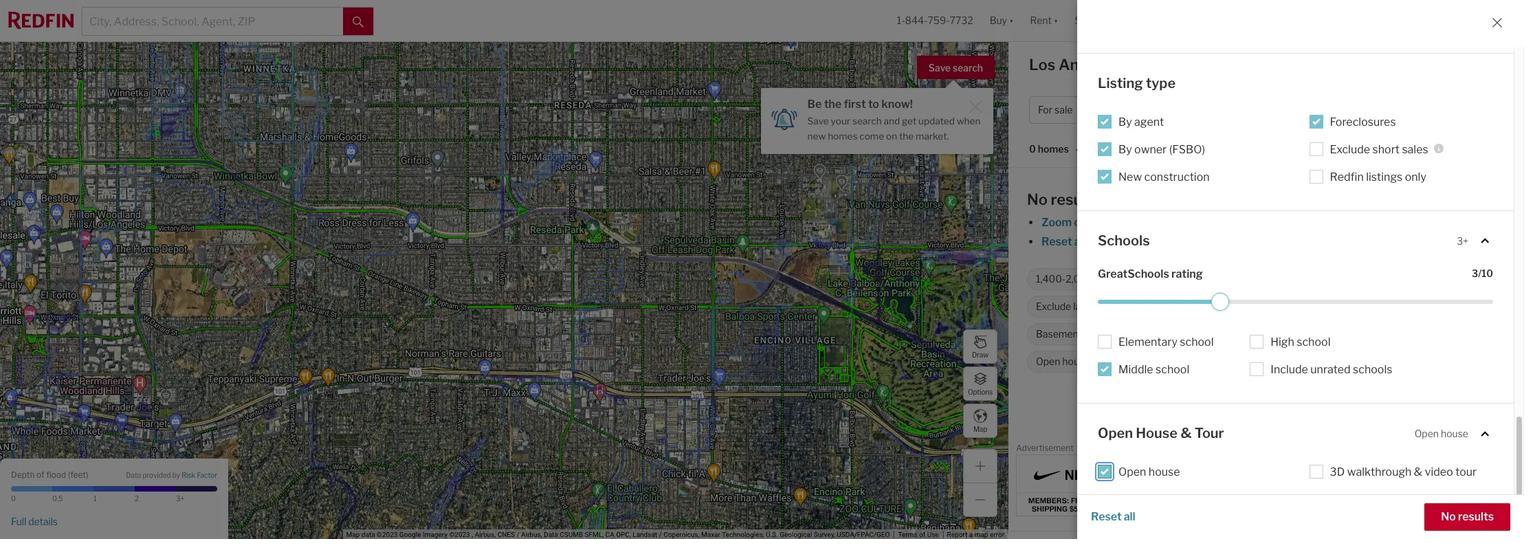 Task type: locate. For each thing, give the bounding box(es) containing it.
2 horizontal spatial exclude
[[1330, 143, 1370, 156]]

remove 2+ garage spots image
[[1268, 358, 1276, 366]]

1 vertical spatial 0
[[11, 494, 16, 503]]

house left the "this"
[[1063, 356, 1090, 367]]

school down elementary school
[[1156, 363, 1190, 376]]

map down options
[[974, 425, 987, 433]]

& for walkthrough
[[1414, 465, 1423, 478]]

maxar
[[701, 531, 721, 538]]

1 horizontal spatial of
[[919, 531, 926, 538]]

(fsbo)
[[1169, 143, 1205, 156]]

of for terms of use
[[919, 531, 926, 538]]

map region
[[0, 0, 1049, 539]]

redfin right on
[[1174, 273, 1203, 285]]

0 up full
[[11, 494, 16, 503]]

1 vertical spatial of
[[36, 469, 44, 480]]

sale
[[1055, 104, 1073, 116]]

imagery
[[423, 531, 448, 538]]

0 vertical spatial the
[[824, 98, 842, 111]]

airbus, right cnes
[[521, 531, 542, 538]]

report a map error
[[947, 531, 1005, 538]]

0 vertical spatial &
[[1181, 425, 1192, 441]]

report for report a map error
[[947, 531, 968, 538]]

open
[[1036, 356, 1061, 367], [1098, 425, 1133, 441], [1415, 428, 1439, 440], [1119, 465, 1147, 478]]

0 horizontal spatial no
[[1027, 190, 1048, 208]]

all
[[1075, 235, 1086, 248], [1124, 510, 1136, 523]]

land
[[1074, 301, 1093, 312]]

None range field
[[1098, 293, 1494, 311]]

2 horizontal spatial of
[[1198, 235, 1209, 248]]

be
[[808, 98, 822, 111]]

results up out
[[1051, 190, 1101, 208]]

exclude down days
[[1242, 301, 1277, 312]]

homes right new
[[828, 130, 858, 141]]

0 vertical spatial rating
[[1172, 268, 1203, 281]]

map inside button
[[974, 425, 987, 433]]

0 inside 0 homes •
[[1029, 143, 1036, 155]]

0 horizontal spatial house
[[1063, 356, 1090, 367]]

& for house
[[1181, 425, 1192, 441]]

by right :
[[1119, 143, 1132, 156]]

/ right landsat
[[659, 531, 662, 538]]

open down house
[[1119, 465, 1147, 478]]

to
[[868, 98, 879, 111], [1302, 235, 1313, 248]]

0 horizontal spatial greatschools
[[1098, 268, 1169, 281]]

days
[[1255, 273, 1276, 285]]

rating
[[1172, 268, 1203, 281], [1370, 328, 1396, 340]]

exclude down foreclosures
[[1330, 143, 1370, 156]]

0 vertical spatial all
[[1075, 235, 1086, 248]]

homes left the •
[[1038, 143, 1069, 155]]

1 horizontal spatial save
[[929, 62, 951, 74]]

0 left the •
[[1029, 143, 1036, 155]]

of
[[1198, 235, 1209, 248], [36, 469, 44, 480], [919, 531, 926, 538]]

55+
[[1279, 301, 1297, 312]]

beds / baths
[[1268, 104, 1324, 116]]

exclude
[[1330, 143, 1370, 156], [1036, 301, 1071, 312], [1242, 301, 1277, 312]]

save search button
[[917, 56, 995, 79]]

geological
[[780, 531, 812, 538]]

1-
[[897, 15, 905, 26]]

flood
[[46, 469, 66, 480]]

1 vertical spatial by
[[1119, 143, 1132, 156]]

school up '2+'
[[1180, 336, 1214, 349]]

data
[[362, 531, 375, 538]]

ad
[[1509, 446, 1517, 453]]

2+
[[1189, 356, 1200, 367]]

1 vertical spatial open house
[[1119, 465, 1180, 478]]

0 horizontal spatial ©2023
[[377, 531, 398, 538]]

reset inside button
[[1091, 510, 1122, 523]]

2 vertical spatial homes
[[1365, 235, 1400, 248]]

no
[[1027, 190, 1048, 208], [1441, 510, 1456, 523]]

remove 3+ stories image
[[1212, 303, 1220, 311]]

elementary
[[1119, 336, 1178, 349]]

1 horizontal spatial results
[[1458, 510, 1494, 523]]

3+
[[1457, 235, 1469, 247], [1161, 301, 1172, 312], [1293, 328, 1305, 340], [176, 494, 184, 503]]

the right on
[[899, 130, 914, 141]]

sort :
[[1086, 143, 1108, 155]]

0 horizontal spatial airbus,
[[475, 531, 496, 538]]

data left csumb
[[544, 531, 558, 538]]

unrated
[[1311, 363, 1351, 376]]

more
[[1336, 235, 1363, 248]]

homes inside save your search and get updated when new homes come on the market.
[[828, 130, 858, 141]]

data left provided
[[126, 471, 141, 479]]

1 horizontal spatial the
[[899, 130, 914, 141]]

1 horizontal spatial redfin
[[1330, 170, 1364, 183]]

3d
[[1330, 465, 1345, 478]]

0 vertical spatial your
[[831, 116, 851, 127]]

0 horizontal spatial reset
[[1042, 235, 1072, 248]]

save down 759-
[[929, 62, 951, 74]]

draw
[[972, 350, 989, 359]]

1 vertical spatial no results
[[1441, 510, 1494, 523]]

remove have view image
[[1171, 330, 1179, 338]]

have
[[1119, 328, 1142, 340]]

exclude down 1,400-
[[1036, 301, 1071, 312]]

0 horizontal spatial 0
[[11, 494, 16, 503]]

school
[[1180, 336, 1214, 349], [1297, 336, 1331, 349], [1156, 363, 1190, 376]]

house up tour
[[1441, 428, 1469, 440]]

0 vertical spatial save
[[929, 62, 951, 74]]

exclude for exclude short sales
[[1330, 143, 1370, 156]]

get
[[902, 116, 917, 127]]

price
[[1114, 104, 1137, 116]]

1 vertical spatial to
[[1302, 235, 1313, 248]]

ca left opc,
[[606, 531, 614, 538]]

rating down the remove exclude 55+ communities icon
[[1370, 328, 1396, 340]]

1 vertical spatial save
[[808, 116, 829, 127]]

0 horizontal spatial data
[[126, 471, 141, 479]]

basement
[[1036, 328, 1082, 340]]

0 horizontal spatial map
[[346, 531, 360, 538]]

1 by from the top
[[1119, 115, 1132, 128]]

full
[[11, 516, 26, 527]]

1 vertical spatial all
[[1124, 510, 1136, 523]]

data provided by risk factor
[[126, 471, 217, 479]]

terms
[[898, 531, 918, 538]]

0 horizontal spatial your
[[831, 116, 851, 127]]

search up come
[[853, 116, 882, 127]]

map left 'data'
[[346, 531, 360, 538]]

0 horizontal spatial save
[[808, 116, 829, 127]]

listing
[[1098, 75, 1143, 91]]

0 vertical spatial reset
[[1042, 235, 1072, 248]]

results down tour
[[1458, 510, 1494, 523]]

1 horizontal spatial map
[[974, 425, 987, 433]]

1 vertical spatial data
[[544, 531, 558, 538]]

0 vertical spatial search
[[953, 62, 983, 74]]

0 horizontal spatial of
[[36, 469, 44, 480]]

technologies,
[[722, 531, 764, 538]]

new construction
[[1119, 170, 1210, 183]]

1 filters from the left
[[1088, 235, 1119, 248]]

angeles,
[[1059, 56, 1122, 74]]

©2023
[[377, 531, 398, 538], [449, 531, 470, 538]]

1 horizontal spatial all
[[1124, 510, 1136, 523]]

of right one
[[1198, 235, 1209, 248]]

private pool
[[1396, 301, 1450, 312]]

0 vertical spatial 0
[[1029, 143, 1036, 155]]

come
[[860, 130, 884, 141]]

1 vertical spatial report
[[947, 531, 968, 538]]

0 vertical spatial ca
[[1125, 56, 1147, 74]]

1 horizontal spatial exclude
[[1242, 301, 1277, 312]]

no up zoom
[[1027, 190, 1048, 208]]

your right one
[[1211, 235, 1234, 248]]

0 vertical spatial by
[[1119, 115, 1132, 128]]

1 vertical spatial map
[[346, 531, 360, 538]]

report ad
[[1487, 446, 1517, 453]]

save inside button
[[929, 62, 951, 74]]

1 vertical spatial results
[[1458, 510, 1494, 523]]

save inside save your search and get updated when new homes come on the market.
[[808, 116, 829, 127]]

include
[[1271, 363, 1308, 376]]

redfin left the listings
[[1330, 170, 1364, 183]]

1 horizontal spatial &
[[1414, 465, 1423, 478]]

1 horizontal spatial airbus,
[[521, 531, 542, 538]]

and
[[884, 116, 900, 127]]

1 vertical spatial rating
[[1370, 328, 1396, 340]]

to inside dialog
[[868, 98, 879, 111]]

& left video
[[1414, 465, 1423, 478]]

for sale
[[1038, 104, 1073, 116]]

0 horizontal spatial all
[[1075, 235, 1086, 248]]

0 horizontal spatial filters
[[1088, 235, 1119, 248]]

0 vertical spatial of
[[1198, 235, 1209, 248]]

1 horizontal spatial no
[[1441, 510, 1456, 523]]

3d walkthrough & video tour
[[1330, 465, 1477, 478]]

no down video
[[1441, 510, 1456, 523]]

to inside zoom out reset all filters or remove one of your filters below to see more homes
[[1302, 235, 1313, 248]]

by left agent
[[1119, 115, 1132, 128]]

reset all button
[[1091, 503, 1136, 531]]

school right high
[[1297, 336, 1331, 349]]

0 vertical spatial no
[[1027, 190, 1048, 208]]

map
[[974, 425, 987, 433], [346, 531, 360, 538]]

u.s.
[[766, 531, 778, 538]]

©2023 right 'data'
[[377, 531, 398, 538]]

school for high school
[[1297, 336, 1331, 349]]

0 vertical spatial results
[[1051, 190, 1101, 208]]

private
[[1396, 301, 1428, 312]]

filters left or
[[1088, 235, 1119, 248]]

/ right cnes
[[517, 531, 520, 538]]

save up new
[[808, 116, 829, 127]]

the inside save your search and get updated when new homes come on the market.
[[899, 130, 914, 141]]

by for by agent
[[1119, 115, 1132, 128]]

2 vertical spatial house
[[1149, 465, 1180, 478]]

1 horizontal spatial open house
[[1415, 428, 1469, 440]]

your down first
[[831, 116, 851, 127]]

provided
[[143, 471, 171, 479]]

homes right the more
[[1365, 235, 1400, 248]]

2 horizontal spatial homes
[[1365, 235, 1400, 248]]

0 horizontal spatial results
[[1051, 190, 1101, 208]]

2 by from the top
[[1119, 143, 1132, 156]]

search inside button
[[953, 62, 983, 74]]

0 vertical spatial map
[[974, 425, 987, 433]]

1 vertical spatial &
[[1414, 465, 1423, 478]]

house down open house & tour
[[1149, 465, 1180, 478]]

the right be
[[824, 98, 842, 111]]

0 horizontal spatial to
[[868, 98, 879, 111]]

1 horizontal spatial search
[[953, 62, 983, 74]]

on redfin less than 7 days
[[1159, 273, 1276, 285]]

0 horizontal spatial open house
[[1119, 465, 1180, 478]]

to right first
[[868, 98, 879, 111]]

/ right "beds"
[[1293, 104, 1296, 116]]

1 vertical spatial your
[[1211, 235, 1234, 248]]

1 vertical spatial search
[[853, 116, 882, 127]]

owner
[[1135, 143, 1167, 156]]

1 horizontal spatial ©2023
[[449, 531, 470, 538]]

1,400-
[[1036, 273, 1066, 285]]

report left a
[[947, 531, 968, 538]]

open left house
[[1098, 425, 1133, 441]]

agent
[[1135, 115, 1164, 128]]

video
[[1425, 465, 1453, 478]]

feet
[[70, 469, 86, 480]]

options button
[[963, 367, 998, 401]]

0 vertical spatial house
[[1063, 356, 1090, 367]]

1 vertical spatial homes
[[1038, 143, 1069, 155]]

landsat
[[633, 531, 657, 538]]

0 horizontal spatial homes
[[828, 130, 858, 141]]

house
[[1136, 425, 1178, 441]]

recommended button
[[1108, 143, 1191, 156]]

no results
[[1027, 190, 1101, 208], [1441, 510, 1494, 523]]

filters left 'below'
[[1237, 235, 1266, 248]]

los angeles, ca homes for sale
[[1029, 56, 1259, 74]]

usda/fpac/geo
[[837, 531, 890, 538]]

0 horizontal spatial no results
[[1027, 190, 1101, 208]]

open house down house
[[1119, 465, 1180, 478]]

1 horizontal spatial homes
[[1038, 143, 1069, 155]]

/10
[[1479, 268, 1494, 279]]

0 horizontal spatial the
[[824, 98, 842, 111]]

0 vertical spatial homes
[[828, 130, 858, 141]]

& left tour
[[1181, 425, 1192, 441]]

1 vertical spatial reset
[[1091, 510, 1122, 523]]

results inside button
[[1458, 510, 1494, 523]]

0 vertical spatial data
[[126, 471, 141, 479]]

1 vertical spatial no
[[1441, 510, 1456, 523]]

school for elementary school
[[1180, 336, 1214, 349]]

of left 'use'
[[919, 531, 926, 538]]

search inside save your search and get updated when new homes come on the market.
[[853, 116, 882, 127]]

search down 7732
[[953, 62, 983, 74]]

1 horizontal spatial house
[[1149, 465, 1180, 478]]

©2023 left ,
[[449, 531, 470, 538]]

3+ up remove private pool image
[[1457, 235, 1469, 247]]

open house up video
[[1415, 428, 1469, 440]]

2 airbus, from the left
[[521, 531, 542, 538]]

garage
[[1202, 356, 1234, 367]]

1 horizontal spatial reset
[[1091, 510, 1122, 523]]

of left the flood
[[36, 469, 44, 480]]

schools
[[1353, 363, 1393, 376]]

0 horizontal spatial exclude
[[1036, 301, 1071, 312]]

1 horizontal spatial data
[[544, 531, 558, 538]]

of for depth of flood ( feet )
[[36, 469, 44, 480]]

to left see
[[1302, 235, 1313, 248]]

report left ad
[[1487, 446, 1507, 453]]

factor
[[197, 471, 217, 479]]

report inside button
[[1487, 446, 1507, 453]]

report a map error link
[[947, 531, 1005, 538]]

0 horizontal spatial ca
[[606, 531, 614, 538]]

0 vertical spatial greatschools
[[1098, 268, 1169, 281]]

remove open house this weekend image
[[1159, 358, 1167, 366]]

1 horizontal spatial to
[[1302, 235, 1313, 248]]

remove exclude 55+ communities image
[[1366, 303, 1374, 311]]

3 /10
[[1472, 268, 1494, 279]]

less
[[1205, 273, 1223, 285]]

1 horizontal spatial report
[[1487, 446, 1507, 453]]

0 horizontal spatial search
[[853, 116, 882, 127]]

1 horizontal spatial no results
[[1441, 510, 1494, 523]]

ca up listing type
[[1125, 56, 1147, 74]]

no results down tour
[[1441, 510, 1494, 523]]

1 vertical spatial the
[[899, 130, 914, 141]]

0 vertical spatial to
[[868, 98, 879, 111]]

on
[[886, 130, 897, 141]]

your inside zoom out reset all filters or remove one of your filters below to see more homes
[[1211, 235, 1234, 248]]

1 vertical spatial redfin
[[1174, 273, 1203, 285]]

rating right on
[[1172, 268, 1203, 281]]

leases
[[1095, 301, 1123, 312]]

green
[[1201, 328, 1229, 340]]

airbus, right ,
[[475, 531, 496, 538]]

3+ down exclude 55+ communities on the bottom right of the page
[[1293, 328, 1305, 340]]

no results up zoom out button
[[1027, 190, 1101, 208]]

1 horizontal spatial 0
[[1029, 143, 1036, 155]]

results
[[1051, 190, 1101, 208], [1458, 510, 1494, 523]]

3+ left the stories
[[1161, 301, 1172, 312]]

your
[[831, 116, 851, 127], [1211, 235, 1234, 248]]

greatschools
[[1098, 268, 1169, 281], [1307, 328, 1368, 340]]

1
[[94, 494, 97, 503]]



Task type: describe. For each thing, give the bounding box(es) containing it.
City, Address, School, Agent, ZIP search field
[[83, 8, 343, 35]]

high school
[[1271, 336, 1331, 349]]

1 horizontal spatial greatschools
[[1307, 328, 1368, 340]]

csumb
[[560, 531, 583, 538]]

report for report ad
[[1487, 446, 1507, 453]]

for
[[1204, 56, 1225, 74]]

all inside button
[[1124, 510, 1136, 523]]

school for middle school
[[1156, 363, 1190, 376]]

remove exclude land leases image
[[1130, 303, 1139, 311]]

full details
[[11, 516, 58, 527]]

open up video
[[1415, 428, 1439, 440]]

reset all filters button
[[1041, 235, 1120, 248]]

sales
[[1402, 143, 1429, 156]]

2 horizontal spatial house
[[1441, 428, 1469, 440]]

for sale button
[[1029, 96, 1099, 124]]

open house this weekend
[[1036, 356, 1152, 367]]

0 homes •
[[1029, 143, 1079, 156]]

2
[[135, 494, 139, 503]]

listings
[[1366, 170, 1403, 183]]

1 horizontal spatial /
[[659, 531, 662, 538]]

of inside zoom out reset all filters or remove one of your filters below to see more homes
[[1198, 235, 1209, 248]]

map for map
[[974, 425, 987, 433]]

copernicus,
[[664, 531, 700, 538]]

2 ©2023 from the left
[[449, 531, 470, 538]]

save search
[[929, 62, 983, 74]]

0 for 0 homes •
[[1029, 143, 1036, 155]]

out
[[1074, 216, 1092, 229]]

zoom out reset all filters or remove one of your filters below to see more homes
[[1042, 216, 1400, 248]]

reset all
[[1091, 510, 1136, 523]]

exclude for exclude land leases
[[1036, 301, 1071, 312]]

listing type
[[1098, 75, 1176, 91]]

green home
[[1201, 328, 1257, 340]]

save your search and get updated when new homes come on the market.
[[808, 116, 981, 141]]

your inside save your search and get updated when new homes come on the market.
[[831, 116, 851, 127]]

2,000
[[1066, 273, 1094, 285]]

than
[[1225, 273, 1245, 285]]

no inside button
[[1441, 510, 1456, 523]]

full details button
[[11, 516, 58, 528]]

baths
[[1298, 104, 1324, 116]]

)
[[86, 469, 88, 480]]

759-
[[928, 15, 950, 26]]

for
[[1038, 104, 1053, 116]]

google image
[[3, 521, 49, 539]]

redfin listings only
[[1330, 170, 1427, 183]]

sq.
[[1096, 273, 1108, 285]]

walkthrough
[[1348, 465, 1412, 478]]

error
[[990, 531, 1005, 538]]

(
[[68, 469, 70, 480]]

1 horizontal spatial rating
[[1370, 328, 1396, 340]]

,
[[472, 531, 473, 538]]

0 vertical spatial open house
[[1415, 428, 1469, 440]]

communities
[[1299, 301, 1358, 312]]

submit search image
[[353, 16, 364, 27]]

remove 1,400-2,000 sq. ft. image
[[1128, 275, 1137, 283]]

by owner (fsbo)
[[1119, 143, 1205, 156]]

home
[[1231, 328, 1257, 340]]

this
[[1092, 356, 1109, 367]]

homes inside zoom out reset all filters or remove one of your filters below to see more homes
[[1365, 235, 1400, 248]]

tour
[[1456, 465, 1477, 478]]

ad region
[[1016, 454, 1517, 516]]

0 horizontal spatial /
[[517, 531, 520, 538]]

draw button
[[963, 329, 998, 364]]

3+ down the by
[[176, 494, 184, 503]]

0 horizontal spatial redfin
[[1174, 273, 1203, 285]]

ft.
[[1110, 273, 1120, 285]]

remove private pool image
[[1457, 303, 1465, 311]]

exclude land leases
[[1036, 301, 1123, 312]]

map for map data ©2023 google  imagery ©2023 , airbus, cnes / airbus, data csumb sfml, ca opc, landsat / copernicus, maxar technologies, u.s. geological survey, usda/fpac/geo
[[346, 531, 360, 538]]

be the first to know!
[[808, 98, 913, 111]]

greatschools rating
[[1098, 268, 1203, 281]]

remove green home image
[[1263, 330, 1271, 338]]

be the first to know! dialog
[[761, 80, 993, 154]]

below
[[1269, 235, 1300, 248]]

exclude 55+ communities
[[1242, 301, 1358, 312]]

2 filters from the left
[[1237, 235, 1266, 248]]

include unrated schools
[[1271, 363, 1393, 376]]

know!
[[882, 98, 913, 111]]

depth of flood ( feet )
[[11, 469, 88, 480]]

construction
[[1145, 170, 1210, 183]]

use
[[927, 531, 939, 538]]

map data ©2023 google  imagery ©2023 , airbus, cnes / airbus, data csumb sfml, ca opc, landsat / copernicus, maxar technologies, u.s. geological survey, usda/fpac/geo
[[346, 531, 890, 538]]

price button
[[1105, 96, 1163, 124]]

0 horizontal spatial rating
[[1172, 268, 1203, 281]]

all inside zoom out reset all filters or remove one of your filters below to see more homes
[[1075, 235, 1086, 248]]

sale
[[1228, 56, 1259, 74]]

0.5
[[52, 494, 63, 503]]

remove
[[1135, 235, 1174, 248]]

0 vertical spatial redfin
[[1330, 170, 1364, 183]]

google
[[399, 531, 421, 538]]

new
[[808, 130, 826, 141]]

reset inside zoom out reset all filters or remove one of your filters below to see more homes
[[1042, 235, 1072, 248]]

1 airbus, from the left
[[475, 531, 496, 538]]

homes
[[1150, 56, 1201, 74]]

beds / baths button
[[1259, 96, 1351, 124]]

no results inside button
[[1441, 510, 1494, 523]]

map button
[[963, 404, 998, 438]]

1 ©2023 from the left
[[377, 531, 398, 538]]

open down the basement
[[1036, 356, 1061, 367]]

view
[[1144, 328, 1165, 340]]

recommended
[[1110, 143, 1180, 155]]

save for save search
[[929, 62, 951, 74]]

3+ stories
[[1161, 301, 1205, 312]]

sfml,
[[585, 531, 604, 538]]

los
[[1029, 56, 1056, 74]]

2+ garage spots
[[1189, 356, 1261, 367]]

1 horizontal spatial ca
[[1125, 56, 1147, 74]]

3
[[1472, 268, 1479, 279]]

exclude for exclude 55+ communities
[[1242, 301, 1277, 312]]

0 vertical spatial no results
[[1027, 190, 1101, 208]]

middle
[[1119, 363, 1154, 376]]

terms of use
[[898, 531, 939, 538]]

tour
[[1195, 425, 1225, 441]]

first
[[844, 98, 866, 111]]

by
[[172, 471, 180, 479]]

1 vertical spatial ca
[[606, 531, 614, 538]]

options
[[968, 387, 993, 396]]

on
[[1159, 273, 1172, 285]]

0 for 0
[[11, 494, 16, 503]]

save for save your search and get updated when new homes come on the market.
[[808, 116, 829, 127]]

a
[[969, 531, 973, 538]]

/ inside beds / baths 'button'
[[1293, 104, 1296, 116]]

new
[[1119, 170, 1142, 183]]

by for by owner (fsbo)
[[1119, 143, 1132, 156]]

7732
[[950, 15, 973, 26]]

see
[[1315, 235, 1334, 248]]

report ad button
[[1487, 446, 1517, 456]]

homes inside 0 homes •
[[1038, 143, 1069, 155]]

survey,
[[814, 531, 835, 538]]



Task type: vqa. For each thing, say whether or not it's contained in the screenshot.
second By from the top of the page
yes



